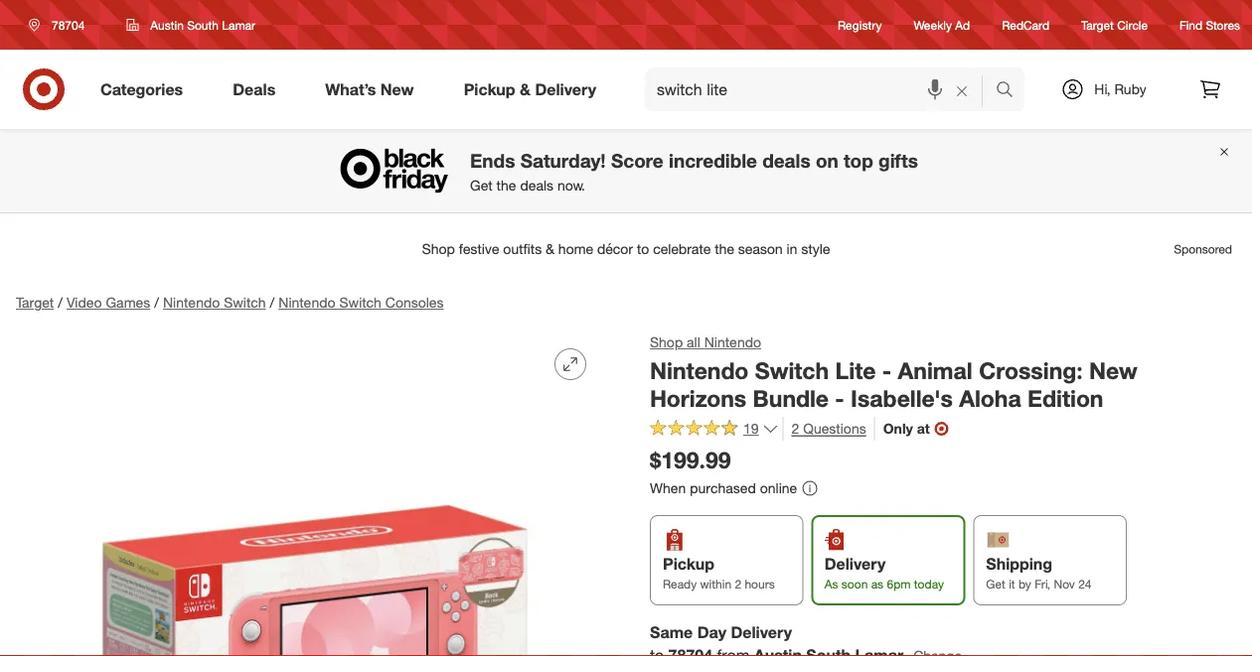 Task type: locate. For each thing, give the bounding box(es) containing it.
ruby
[[1115, 80, 1147, 98]]

when purchased online
[[650, 480, 797, 498]]

0 horizontal spatial switch
[[224, 294, 266, 312]]

nintendo up horizons
[[650, 357, 749, 385]]

circle
[[1117, 17, 1148, 32]]

the
[[497, 177, 516, 194]]

horizons
[[650, 385, 746, 413]]

find stores link
[[1180, 16, 1240, 33]]

2 horizontal spatial switch
[[755, 357, 829, 385]]

target / video games / nintendo switch / nintendo switch consoles
[[16, 294, 444, 312]]

1 horizontal spatial new
[[1089, 357, 1138, 385]]

categories
[[100, 80, 183, 99]]

2 questions link
[[783, 418, 866, 441]]

get left it
[[986, 577, 1006, 592]]

nintendo right "nintendo switch" link
[[278, 294, 335, 312]]

target circle link
[[1081, 16, 1148, 33]]

switch
[[224, 294, 266, 312], [339, 294, 381, 312], [755, 357, 829, 385]]

1 horizontal spatial deals
[[762, 149, 811, 172]]

shop all nintendo nintendo switch lite - animal crossing: new horizons bundle - isabelle's aloha edition
[[650, 334, 1138, 413]]

&
[[520, 80, 531, 99]]

0 horizontal spatial -
[[835, 385, 844, 413]]

find stores
[[1180, 17, 1240, 32]]

19
[[743, 420, 759, 438]]

deals
[[233, 80, 276, 99]]

day
[[697, 624, 726, 643]]

1 vertical spatial pickup
[[663, 555, 714, 574]]

video games link
[[67, 294, 150, 312]]

fri,
[[1035, 577, 1051, 592]]

what's
[[325, 80, 376, 99]]

0 horizontal spatial pickup
[[464, 80, 515, 99]]

0 vertical spatial new
[[380, 80, 414, 99]]

get
[[470, 177, 493, 194], [986, 577, 1006, 592]]

redcard
[[1002, 17, 1049, 32]]

bundle
[[753, 385, 829, 413]]

pickup left & at the top
[[464, 80, 515, 99]]

pickup
[[464, 80, 515, 99], [663, 555, 714, 574]]

0 horizontal spatial get
[[470, 177, 493, 194]]

2 down bundle
[[792, 420, 799, 438]]

0 vertical spatial delivery
[[535, 80, 596, 99]]

purchased
[[690, 480, 756, 498]]

0 horizontal spatial deals
[[520, 177, 554, 194]]

delivery as soon as 6pm today
[[825, 555, 944, 592]]

-
[[882, 357, 892, 385], [835, 385, 844, 413]]

0 vertical spatial target
[[1081, 17, 1114, 32]]

- up questions
[[835, 385, 844, 413]]

1 horizontal spatial delivery
[[731, 624, 792, 643]]

delivery right & at the top
[[535, 80, 596, 99]]

1 horizontal spatial -
[[882, 357, 892, 385]]

top
[[844, 149, 873, 172]]

what's new link
[[308, 68, 439, 111]]

pickup up ready
[[663, 555, 714, 574]]

austin
[[150, 17, 184, 32]]

1 vertical spatial get
[[986, 577, 1006, 592]]

1 vertical spatial new
[[1089, 357, 1138, 385]]

delivery inside the "delivery as soon as 6pm today"
[[825, 555, 886, 574]]

delivery up soon
[[825, 555, 886, 574]]

austin south lamar
[[150, 17, 255, 32]]

target circle
[[1081, 17, 1148, 32]]

new right what's
[[380, 80, 414, 99]]

/ right "nintendo switch" link
[[270, 294, 275, 312]]

/ right games
[[154, 294, 159, 312]]

hours
[[745, 577, 775, 592]]

1 vertical spatial target
[[16, 294, 54, 312]]

deals right "the"
[[520, 177, 554, 194]]

delivery
[[535, 80, 596, 99], [825, 555, 886, 574], [731, 624, 792, 643]]

1 horizontal spatial target
[[1081, 17, 1114, 32]]

1 horizontal spatial 2
[[792, 420, 799, 438]]

nintendo
[[163, 294, 220, 312], [278, 294, 335, 312], [704, 334, 761, 351], [650, 357, 749, 385]]

0 horizontal spatial 2
[[735, 577, 741, 592]]

animal
[[898, 357, 973, 385]]

1 horizontal spatial get
[[986, 577, 1006, 592]]

isabelle's
[[851, 385, 953, 413]]

0 horizontal spatial new
[[380, 80, 414, 99]]

delivery down hours
[[731, 624, 792, 643]]

0 vertical spatial get
[[470, 177, 493, 194]]

target
[[1081, 17, 1114, 32], [16, 294, 54, 312]]

0 vertical spatial deals
[[762, 149, 811, 172]]

2 left hours
[[735, 577, 741, 592]]

1 / from the left
[[58, 294, 63, 312]]

aloha
[[959, 385, 1021, 413]]

get left "the"
[[470, 177, 493, 194]]

ad
[[955, 17, 970, 32]]

registry link
[[838, 16, 882, 33]]

deals left on
[[762, 149, 811, 172]]

target left 'circle'
[[1081, 17, 1114, 32]]

weekly ad link
[[914, 16, 970, 33]]

2 horizontal spatial /
[[270, 294, 275, 312]]

pickup for ready
[[663, 555, 714, 574]]

1 vertical spatial delivery
[[825, 555, 886, 574]]

1 vertical spatial 2
[[735, 577, 741, 592]]

/ left video
[[58, 294, 63, 312]]

0 horizontal spatial delivery
[[535, 80, 596, 99]]

6pm
[[887, 577, 911, 592]]

2 horizontal spatial delivery
[[825, 555, 886, 574]]

0 horizontal spatial /
[[58, 294, 63, 312]]

pickup inside pickup ready within 2 hours
[[663, 555, 714, 574]]

/
[[58, 294, 63, 312], [154, 294, 159, 312], [270, 294, 275, 312]]

deals link
[[216, 68, 300, 111]]

0 vertical spatial pickup
[[464, 80, 515, 99]]

1 horizontal spatial pickup
[[663, 555, 714, 574]]

1 horizontal spatial /
[[154, 294, 159, 312]]

ends saturday! score incredible deals on top gifts get the deals now.
[[470, 149, 918, 194]]

78704 button
[[16, 7, 106, 43]]

new inside shop all nintendo nintendo switch lite - animal crossing: new horizons bundle - isabelle's aloha edition
[[1089, 357, 1138, 385]]

find
[[1180, 17, 1203, 32]]

2
[[792, 420, 799, 438], [735, 577, 741, 592]]

new up edition
[[1089, 357, 1138, 385]]

- right lite
[[882, 357, 892, 385]]

nintendo right all
[[704, 334, 761, 351]]

target link
[[16, 294, 54, 312]]

shop
[[650, 334, 683, 351]]

0 horizontal spatial target
[[16, 294, 54, 312]]

deals
[[762, 149, 811, 172], [520, 177, 554, 194]]

2 vertical spatial delivery
[[731, 624, 792, 643]]

target left video
[[16, 294, 54, 312]]

new
[[380, 80, 414, 99], [1089, 357, 1138, 385]]

pickup ready within 2 hours
[[663, 555, 775, 592]]



Task type: vqa. For each thing, say whether or not it's contained in the screenshot.
soon
yes



Task type: describe. For each thing, give the bounding box(es) containing it.
2 / from the left
[[154, 294, 159, 312]]

only at
[[883, 420, 930, 438]]

within
[[700, 577, 732, 592]]

2 inside pickup ready within 2 hours
[[735, 577, 741, 592]]

at
[[917, 420, 930, 438]]

ends
[[470, 149, 515, 172]]

hi, ruby
[[1094, 80, 1147, 98]]

2 questions
[[792, 420, 866, 438]]

registry
[[838, 17, 882, 32]]

switch inside shop all nintendo nintendo switch lite - animal crossing: new horizons bundle - isabelle's aloha edition
[[755, 357, 829, 385]]

as
[[871, 577, 884, 592]]

austin south lamar button
[[114, 7, 268, 43]]

0 vertical spatial 2
[[792, 420, 799, 438]]

today
[[914, 577, 944, 592]]

target for target circle
[[1081, 17, 1114, 32]]

lamar
[[222, 17, 255, 32]]

crossing:
[[979, 357, 1083, 385]]

same
[[650, 624, 693, 643]]

advertisement region
[[0, 226, 1252, 273]]

ready
[[663, 577, 697, 592]]

video
[[67, 294, 102, 312]]

online
[[760, 480, 797, 498]]

weekly ad
[[914, 17, 970, 32]]

pickup & delivery
[[464, 80, 596, 99]]

games
[[106, 294, 150, 312]]

saturday!
[[520, 149, 606, 172]]

lite
[[835, 357, 876, 385]]

score
[[611, 149, 664, 172]]

when
[[650, 480, 686, 498]]

what's new
[[325, 80, 414, 99]]

same day delivery
[[650, 624, 792, 643]]

on
[[816, 149, 838, 172]]

19 link
[[650, 418, 779, 442]]

nintendo switch consoles link
[[278, 294, 444, 312]]

by
[[1019, 577, 1031, 592]]

target for target / video games / nintendo switch / nintendo switch consoles
[[16, 294, 54, 312]]

as
[[825, 577, 838, 592]]

search button
[[987, 68, 1035, 115]]

hi,
[[1094, 80, 1111, 98]]

all
[[687, 334, 700, 351]]

nintendo switch link
[[163, 294, 266, 312]]

1 vertical spatial deals
[[520, 177, 554, 194]]

questions
[[803, 420, 866, 438]]

consoles
[[385, 294, 444, 312]]

it
[[1009, 577, 1015, 592]]

nintendo switch lite - animal crossing: new horizons bundle - isabelle&#39;s aloha edition, 1 of 12 image
[[16, 333, 602, 657]]

pickup for &
[[464, 80, 515, 99]]

3 / from the left
[[270, 294, 275, 312]]

incredible
[[669, 149, 757, 172]]

delivery for pickup & delivery
[[535, 80, 596, 99]]

soon
[[842, 577, 868, 592]]

get inside shipping get it by fri, nov 24
[[986, 577, 1006, 592]]

get inside the ends saturday! score incredible deals on top gifts get the deals now.
[[470, 177, 493, 194]]

nintendo right games
[[163, 294, 220, 312]]

categories link
[[83, 68, 208, 111]]

shipping
[[986, 555, 1053, 574]]

redcard link
[[1002, 16, 1049, 33]]

24
[[1078, 577, 1092, 592]]

shipping get it by fri, nov 24
[[986, 555, 1092, 592]]

78704
[[52, 17, 85, 32]]

now.
[[557, 177, 585, 194]]

0 vertical spatial -
[[882, 357, 892, 385]]

edition
[[1028, 385, 1104, 413]]

stores
[[1206, 17, 1240, 32]]

delivery for same day delivery
[[731, 624, 792, 643]]

search
[[987, 82, 1035, 101]]

gifts
[[879, 149, 918, 172]]

south
[[187, 17, 219, 32]]

pickup & delivery link
[[447, 68, 621, 111]]

$199.99
[[650, 447, 731, 474]]

nov
[[1054, 577, 1075, 592]]

1 vertical spatial -
[[835, 385, 844, 413]]

weekly
[[914, 17, 952, 32]]

What can we help you find? suggestions appear below search field
[[645, 68, 1001, 111]]

1 horizontal spatial switch
[[339, 294, 381, 312]]

only
[[883, 420, 913, 438]]



